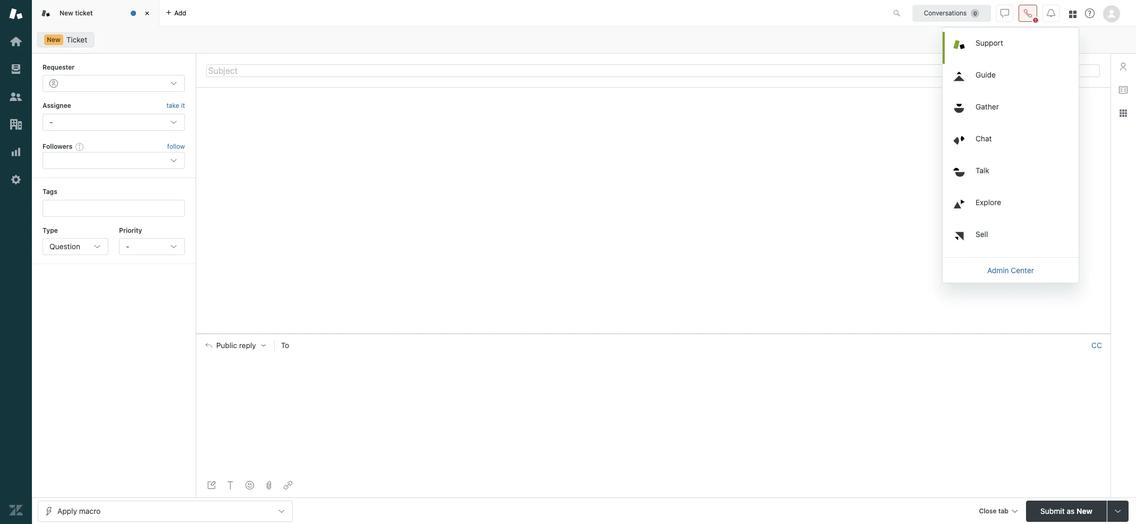Task type: vqa. For each thing, say whether or not it's contained in the screenshot.
"CC" button
yes



Task type: locate. For each thing, give the bounding box(es) containing it.
new inside secondary element
[[47, 36, 61, 44]]

gather link
[[945, 95, 1079, 127]]

followers
[[43, 142, 72, 150]]

get started image
[[9, 35, 23, 48]]

chat link
[[945, 127, 1079, 159]]

- down "assignee"
[[49, 117, 53, 126]]

tags
[[43, 188, 57, 196]]

draft mode image
[[207, 481, 216, 490]]

followers element
[[43, 152, 185, 169]]

type
[[43, 226, 58, 234]]

1 vertical spatial -
[[126, 242, 129, 251]]

apply macro
[[57, 506, 101, 515]]

- inside popup button
[[126, 242, 129, 251]]

take it button
[[167, 101, 185, 112]]

- inside assignee "element"
[[49, 117, 53, 126]]

-
[[49, 117, 53, 126], [126, 242, 129, 251]]

new
[[60, 9, 73, 17], [47, 36, 61, 44], [1077, 506, 1093, 515]]

main element
[[0, 0, 32, 524]]

button displays agent's chat status as invisible. image
[[1001, 9, 1010, 17]]

new for new
[[47, 36, 61, 44]]

add attachment image
[[265, 481, 273, 490]]

assignee element
[[43, 114, 185, 131]]

ticket
[[75, 9, 93, 17]]

guide link
[[945, 64, 1079, 95]]

close tab
[[979, 507, 1009, 515]]

sell
[[976, 229, 988, 238]]

1 horizontal spatial -
[[126, 242, 129, 251]]

zendesk support image
[[9, 7, 23, 21]]

organizations image
[[9, 117, 23, 131]]

submit
[[1041, 506, 1065, 515]]

minimize composer image
[[649, 329, 658, 338]]

support link
[[945, 32, 1079, 64]]

new inside tab
[[60, 9, 73, 17]]

public
[[216, 341, 237, 350]]

conversations button
[[913, 5, 991, 22]]

add
[[174, 9, 186, 17]]

format text image
[[226, 481, 235, 490]]

take
[[167, 102, 179, 110]]

0 vertical spatial new
[[60, 9, 73, 17]]

- down the priority
[[126, 242, 129, 251]]

add link (cmd k) image
[[284, 481, 292, 490]]

it
[[181, 102, 185, 110]]

admin
[[988, 266, 1009, 275]]

customers image
[[9, 90, 23, 104]]

requester element
[[43, 75, 185, 92]]

new for new ticket
[[60, 9, 73, 17]]

cc button
[[1092, 341, 1103, 350]]

sell link
[[945, 223, 1079, 255]]

0 horizontal spatial -
[[49, 117, 53, 126]]

customer context image
[[1120, 62, 1128, 71]]

close
[[979, 507, 997, 515]]

explore
[[976, 197, 1002, 207]]

notifications image
[[1047, 9, 1056, 17]]

insert emojis image
[[246, 481, 254, 490]]

secondary element
[[32, 29, 1137, 51]]

tabs tab list
[[32, 0, 882, 27]]

admin center
[[988, 266, 1035, 275]]

public reply button
[[196, 334, 274, 356]]

as
[[1067, 506, 1075, 515]]

macro
[[79, 506, 101, 515]]

reply
[[239, 341, 256, 350]]

take it
[[167, 102, 185, 110]]

1 vertical spatial new
[[47, 36, 61, 44]]

0 vertical spatial -
[[49, 117, 53, 126]]

apply
[[57, 506, 77, 515]]

admin image
[[9, 173, 23, 187]]



Task type: describe. For each thing, give the bounding box(es) containing it.
public reply
[[216, 341, 256, 350]]

tab
[[999, 507, 1009, 515]]

zendesk image
[[9, 503, 23, 517]]

Subject field
[[206, 64, 1100, 77]]

new ticket
[[60, 9, 93, 17]]

guide
[[976, 70, 996, 79]]

follow button
[[167, 142, 185, 151]]

question
[[49, 242, 80, 251]]

priority
[[119, 226, 142, 234]]

Followers field
[[51, 155, 162, 166]]

chat
[[976, 134, 992, 143]]

info on adding followers image
[[76, 142, 84, 151]]

- for - popup button
[[126, 242, 129, 251]]

submit as new
[[1041, 506, 1093, 515]]

zendesk products image
[[1070, 10, 1077, 18]]

assignee
[[43, 102, 71, 110]]

reporting image
[[9, 145, 23, 159]]

new ticket tab
[[32, 0, 159, 27]]

ticket
[[66, 35, 87, 44]]

cc
[[1092, 341, 1102, 350]]

- button
[[119, 238, 185, 255]]

views image
[[9, 62, 23, 76]]

to
[[281, 341, 289, 350]]

close image
[[142, 8, 153, 19]]

conversations
[[924, 9, 967, 17]]

talk
[[976, 166, 990, 175]]

add button
[[159, 0, 193, 26]]

apps image
[[1120, 109, 1128, 117]]

talk link
[[945, 159, 1079, 191]]

knowledge image
[[1120, 86, 1128, 94]]

gather
[[976, 102, 999, 111]]

question button
[[43, 238, 108, 255]]

requester
[[43, 63, 75, 71]]

center
[[1011, 266, 1035, 275]]

follow
[[167, 142, 185, 150]]

- for assignee "element"
[[49, 117, 53, 126]]

explore link
[[945, 191, 1079, 223]]

get help image
[[1086, 9, 1095, 18]]

close tab button
[[975, 501, 1022, 523]]

displays possible ticket submission types image
[[1114, 507, 1123, 515]]

2 vertical spatial new
[[1077, 506, 1093, 515]]

support
[[976, 38, 1004, 47]]

admin center link
[[943, 260, 1079, 281]]



